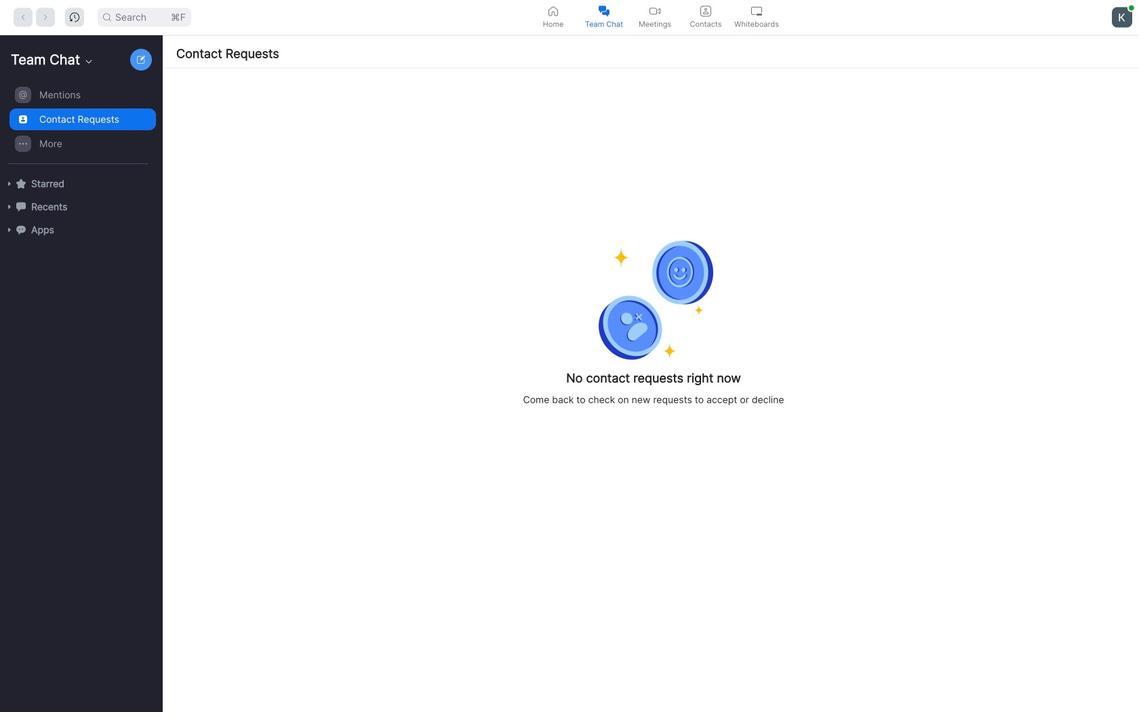 Task type: locate. For each thing, give the bounding box(es) containing it.
profile contact image
[[701, 6, 712, 17]]

history image
[[70, 13, 79, 22], [70, 13, 79, 22]]

triangle right image for apps tree item
[[5, 226, 14, 234]]

magnifier image
[[103, 13, 111, 21]]

triangle right image
[[5, 180, 14, 188], [5, 203, 14, 211]]

whiteboard small image
[[752, 6, 763, 17], [752, 6, 763, 17]]

triangle right image left chat image
[[5, 203, 14, 211]]

video on image
[[650, 6, 661, 17]]

new image
[[137, 56, 145, 64]]

triangle right image
[[5, 180, 14, 188], [5, 203, 14, 211], [5, 226, 14, 234], [5, 226, 14, 234]]

chevron down small image
[[84, 56, 94, 67], [84, 56, 94, 67]]

2 triangle right image from the top
[[5, 203, 14, 211]]

triangle right image left star image
[[5, 180, 14, 188]]

tree
[[0, 81, 160, 255]]

triangle right image for the starred tree item on the left
[[5, 180, 14, 188]]

new image
[[137, 56, 145, 64]]

0 vertical spatial triangle right image
[[5, 180, 14, 188]]

magnifier image
[[103, 13, 111, 21]]

chat image
[[16, 202, 26, 212]]

home small image
[[548, 6, 559, 17]]

group
[[0, 83, 156, 164]]

tab list
[[528, 0, 783, 35]]

triangle right image for 1st triangle right icon from the bottom of the page
[[5, 203, 14, 211]]

chatbot image
[[16, 225, 26, 235]]

1 vertical spatial triangle right image
[[5, 203, 14, 211]]

online image
[[1130, 5, 1135, 11]]



Task type: vqa. For each thing, say whether or not it's contained in the screenshot.
APPS tree item's Triangle Right icon
no



Task type: describe. For each thing, give the bounding box(es) containing it.
chatbot image
[[16, 225, 26, 235]]

recents tree item
[[5, 195, 156, 218]]

online image
[[1130, 5, 1135, 11]]

home small image
[[548, 6, 559, 17]]

starred tree item
[[5, 172, 156, 195]]

apps tree item
[[5, 218, 156, 242]]

profile contact image
[[701, 6, 712, 17]]

1 triangle right image from the top
[[5, 180, 14, 188]]

team chat image
[[599, 6, 610, 17]]

chat image
[[16, 202, 26, 212]]

star image
[[16, 179, 26, 188]]

video on image
[[650, 6, 661, 17]]

team chat image
[[599, 6, 610, 17]]

star image
[[16, 179, 26, 188]]



